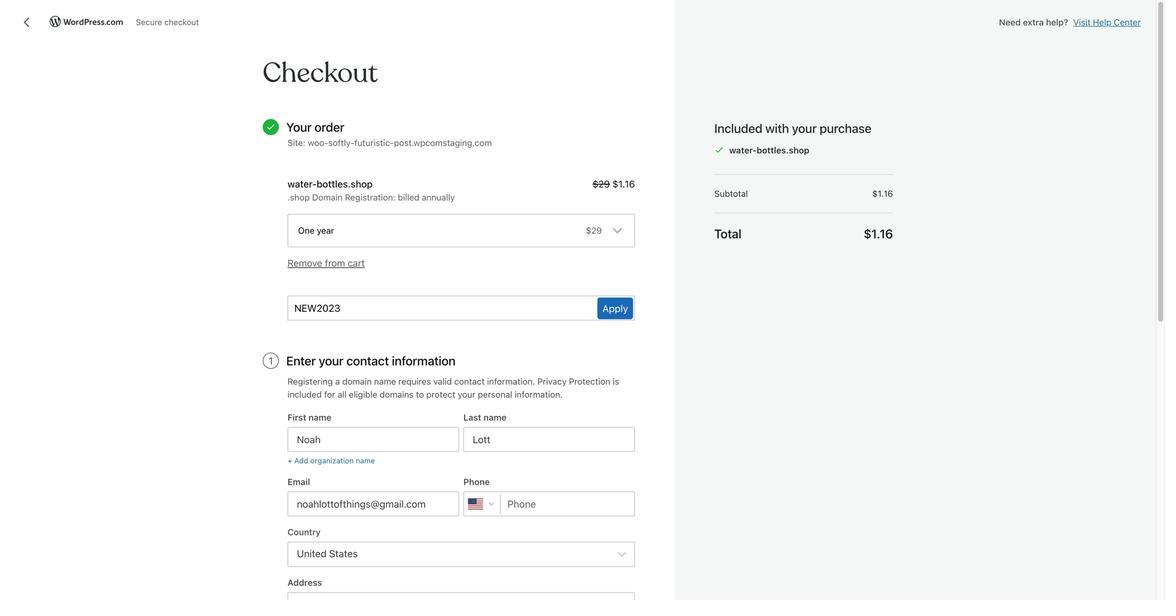 Task type: vqa. For each thing, say whether or not it's contained in the screenshot.
Classic Bright 'Image'
no



Task type: locate. For each thing, give the bounding box(es) containing it.
first
[[288, 413, 306, 423]]

information
[[392, 354, 456, 368]]

water- up the .shop at the top
[[288, 178, 317, 190]]

help
[[1093, 17, 1112, 27]]

secure checkout
[[136, 17, 199, 27]]

water- down the included
[[729, 145, 757, 155]]

$1.16 inside $29 $1.16 .shop domain registration : billed annually
[[613, 178, 635, 190]]

address
[[288, 578, 322, 588]]

your
[[792, 121, 817, 136], [319, 354, 344, 368], [458, 390, 476, 400]]

contact right valid at the bottom
[[454, 377, 485, 387]]

one year
[[298, 226, 334, 236]]

1 vertical spatial water-
[[288, 178, 317, 190]]

+ add organization name link
[[288, 455, 375, 467]]

subtotal
[[714, 189, 748, 199]]

apply button
[[597, 298, 633, 320]]

with
[[765, 121, 789, 136]]

information.
[[487, 377, 535, 387], [515, 390, 563, 400]]

included
[[288, 390, 322, 400]]

post.wpcomstaging.com
[[394, 138, 492, 148]]

remove from cart button
[[288, 258, 365, 269]]

checkout
[[263, 56, 378, 91]]

1 vertical spatial $29
[[586, 226, 602, 236]]

water-bottles.shop
[[729, 145, 809, 155], [288, 178, 373, 190]]

$29 $1.16 .shop domain registration : billed annually
[[288, 178, 635, 203]]

information. up personal
[[487, 377, 535, 387]]

$29
[[593, 178, 610, 190], [586, 226, 602, 236]]

enter
[[286, 354, 316, 368]]

center
[[1114, 17, 1141, 27]]

domains
[[380, 390, 414, 400]]

2 horizontal spatial your
[[792, 121, 817, 136]]

help?
[[1046, 17, 1068, 27]]

from
[[325, 258, 345, 269]]

country
[[288, 527, 321, 538]]

1 vertical spatial your
[[319, 354, 344, 368]]

contact inside registering a domain name requires valid contact information. privacy protection is included for all eligible domains to protect your personal information.
[[454, 377, 485, 387]]

registering a domain name requires valid contact information. privacy protection is included for all eligible domains to protect your personal information.
[[288, 377, 619, 400]]

$1.16
[[613, 178, 635, 190], [872, 189, 893, 199], [864, 226, 893, 241]]

to
[[416, 390, 424, 400]]

contact up domain at bottom
[[346, 354, 389, 368]]

annually
[[422, 192, 455, 203]]

domain
[[312, 192, 343, 203]]

0 vertical spatial contact
[[346, 354, 389, 368]]

0 vertical spatial $29
[[593, 178, 610, 190]]

registering
[[288, 377, 333, 387]]

bottles.shop
[[757, 145, 809, 155], [317, 178, 373, 190]]

your right with
[[792, 121, 817, 136]]

name down first name text field
[[356, 457, 375, 465]]

1 horizontal spatial contact
[[454, 377, 485, 387]]

water-
[[729, 145, 757, 155], [288, 178, 317, 190]]

Email text field
[[288, 492, 459, 517]]

name
[[374, 377, 396, 387], [308, 413, 331, 423], [484, 413, 507, 423], [356, 457, 375, 465]]

secure
[[136, 17, 162, 27]]

water-bottles.shop up domain
[[288, 178, 373, 190]]

0 horizontal spatial contact
[[346, 354, 389, 368]]

name right last
[[484, 413, 507, 423]]

0 horizontal spatial water-bottles.shop
[[288, 178, 373, 190]]

last
[[463, 413, 481, 423]]

1 horizontal spatial water-
[[729, 145, 757, 155]]

cart
[[348, 258, 365, 269]]

is
[[613, 377, 619, 387]]

personal
[[478, 390, 512, 400]]

2 vertical spatial your
[[458, 390, 476, 400]]

information. down 'privacy'
[[515, 390, 563, 400]]

$29 for $29
[[586, 226, 602, 236]]

enter your contact information
[[286, 354, 456, 368]]

organization
[[310, 457, 354, 465]]

name right first
[[308, 413, 331, 423]]

+ add organization name
[[288, 457, 375, 465]]

1 vertical spatial contact
[[454, 377, 485, 387]]

total
[[714, 226, 741, 241]]

group
[[288, 411, 635, 601]]

1 horizontal spatial bottles.shop
[[757, 145, 809, 155]]

a
[[335, 377, 340, 387]]

purchase
[[820, 121, 872, 136]]

group containing first name
[[288, 411, 635, 601]]

1 vertical spatial water-bottles.shop
[[288, 178, 373, 190]]

name up domains
[[374, 377, 396, 387]]

softly-
[[328, 138, 354, 148]]

for
[[324, 390, 335, 400]]

1 vertical spatial bottles.shop
[[317, 178, 373, 190]]

included
[[714, 121, 763, 136]]

0 horizontal spatial your
[[319, 354, 344, 368]]

your up last
[[458, 390, 476, 400]]

0 vertical spatial bottles.shop
[[757, 145, 809, 155]]

order
[[315, 120, 344, 134]]

bottles.shop down with
[[757, 145, 809, 155]]

valid
[[433, 377, 452, 387]]

1 horizontal spatial water-bottles.shop
[[729, 145, 809, 155]]

your up the a
[[319, 354, 344, 368]]

water-bottles.shop down with
[[729, 145, 809, 155]]

included with your purchase
[[714, 121, 872, 136]]

Last name text field
[[463, 428, 635, 452]]

name inside registering a domain name requires valid contact information. privacy protection is included for all eligible domains to protect your personal information.
[[374, 377, 396, 387]]

$29 inside $29 $1.16 .shop domain registration : billed annually
[[593, 178, 610, 190]]

site:
[[288, 138, 305, 148]]

email
[[288, 477, 310, 487]]

phone
[[463, 477, 490, 487]]

.shop
[[288, 192, 310, 203]]

eligible
[[349, 390, 377, 400]]

bottles.shop up domain
[[317, 178, 373, 190]]

0 horizontal spatial water-
[[288, 178, 317, 190]]

contact
[[346, 354, 389, 368], [454, 377, 485, 387]]

1 horizontal spatial your
[[458, 390, 476, 400]]



Task type: describe. For each thing, give the bounding box(es) containing it.
protection
[[569, 377, 610, 387]]

$1.16 for total
[[864, 226, 893, 241]]

extra
[[1023, 17, 1044, 27]]

need extra help? visit help center
[[999, 17, 1141, 27]]

visit
[[1073, 17, 1091, 27]]

name inside + add organization name link
[[356, 457, 375, 465]]

requires
[[398, 377, 431, 387]]

:
[[393, 192, 395, 203]]

Phone telephone field
[[463, 492, 635, 517]]

first name
[[288, 413, 331, 423]]

visit help center button
[[1073, 16, 1141, 29]]

1 vertical spatial information.
[[515, 390, 563, 400]]

Address text field
[[288, 593, 635, 601]]

site: woo-softly-futuristic-post.wpcomstaging.com
[[288, 138, 492, 148]]

0 vertical spatial water-bottles.shop
[[729, 145, 809, 155]]

futuristic-
[[354, 138, 394, 148]]

woo-
[[308, 138, 328, 148]]

billed
[[398, 192, 419, 203]]

close checkout image
[[20, 15, 35, 30]]

last name
[[463, 413, 507, 423]]

your order
[[286, 120, 344, 134]]

First name text field
[[288, 428, 459, 452]]

add
[[294, 457, 308, 465]]

$1.16 for subtotal
[[872, 189, 893, 199]]

Enter your coupon code field
[[288, 296, 635, 321]]

your inside registering a domain name requires valid contact information. privacy protection is included for all eligible domains to protect your personal information.
[[458, 390, 476, 400]]

your
[[286, 120, 312, 134]]

protect
[[426, 390, 455, 400]]

remove
[[288, 258, 322, 269]]

0 horizontal spatial bottles.shop
[[317, 178, 373, 190]]

+
[[288, 457, 292, 465]]

registration
[[345, 192, 393, 203]]

$29 for $29 $1.16 .shop domain registration : billed annually
[[593, 178, 610, 190]]

0 vertical spatial your
[[792, 121, 817, 136]]

privacy
[[537, 377, 567, 387]]

1
[[269, 355, 273, 367]]

need
[[999, 17, 1021, 27]]

all
[[338, 390, 347, 400]]

0 vertical spatial water-
[[729, 145, 757, 155]]

checkout
[[164, 17, 199, 27]]

apply
[[602, 303, 628, 315]]

one
[[298, 226, 315, 236]]

remove from cart
[[288, 258, 365, 269]]

0 vertical spatial information.
[[487, 377, 535, 387]]

domain
[[342, 377, 372, 387]]

year
[[317, 226, 334, 236]]



